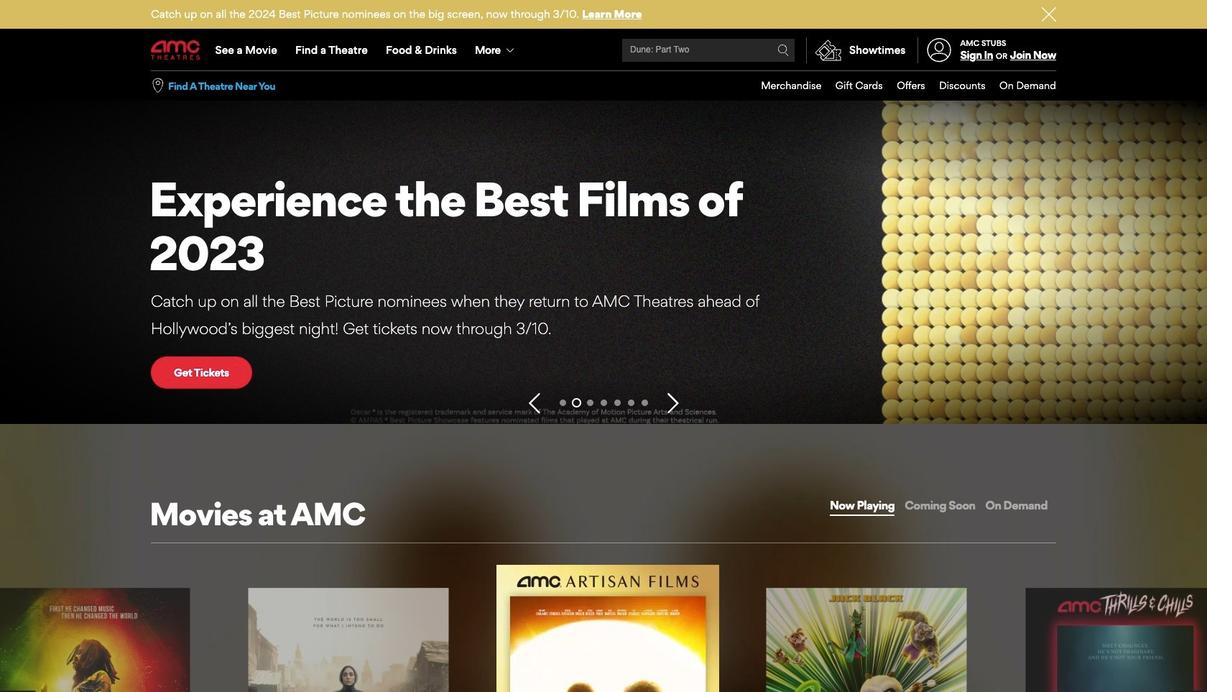 Task type: describe. For each thing, give the bounding box(es) containing it.
user profile image
[[919, 38, 960, 62]]

5 menu item from the left
[[986, 71, 1056, 100]]

3 menu item from the left
[[883, 71, 925, 100]]

1 vertical spatial menu
[[747, 71, 1056, 100]]

sign in or join amc stubs element
[[917, 30, 1056, 70]]

movie poster for cabrini image
[[249, 588, 449, 692]]

4 menu item from the left
[[925, 71, 986, 100]]

submit search icon image
[[778, 45, 789, 56]]

movie poster for dune: part two image
[[496, 565, 719, 692]]



Task type: locate. For each thing, give the bounding box(es) containing it.
amc logo image
[[151, 41, 201, 60], [151, 41, 201, 60]]

menu
[[151, 30, 1056, 70], [747, 71, 1056, 100]]

movie poster for bob marley: one love image
[[0, 588, 190, 692]]

best picture showcase image
[[0, 100, 1207, 424]]

dialog
[[0, 0, 1207, 692]]

menu item
[[747, 71, 822, 100], [822, 71, 883, 100], [883, 71, 925, 100], [925, 71, 986, 100], [986, 71, 1056, 100]]

showtimes image
[[807, 37, 850, 63]]

search the AMC website text field
[[628, 45, 778, 56]]

1 menu item from the left
[[747, 71, 822, 100]]

movie poster for imaginary image
[[1026, 588, 1207, 692]]

0 vertical spatial menu
[[151, 30, 1056, 70]]

2 menu item from the left
[[822, 71, 883, 100]]

movie poster for kung fu panda 4 image
[[767, 588, 967, 692]]



Task type: vqa. For each thing, say whether or not it's contained in the screenshot.
top menu
yes



